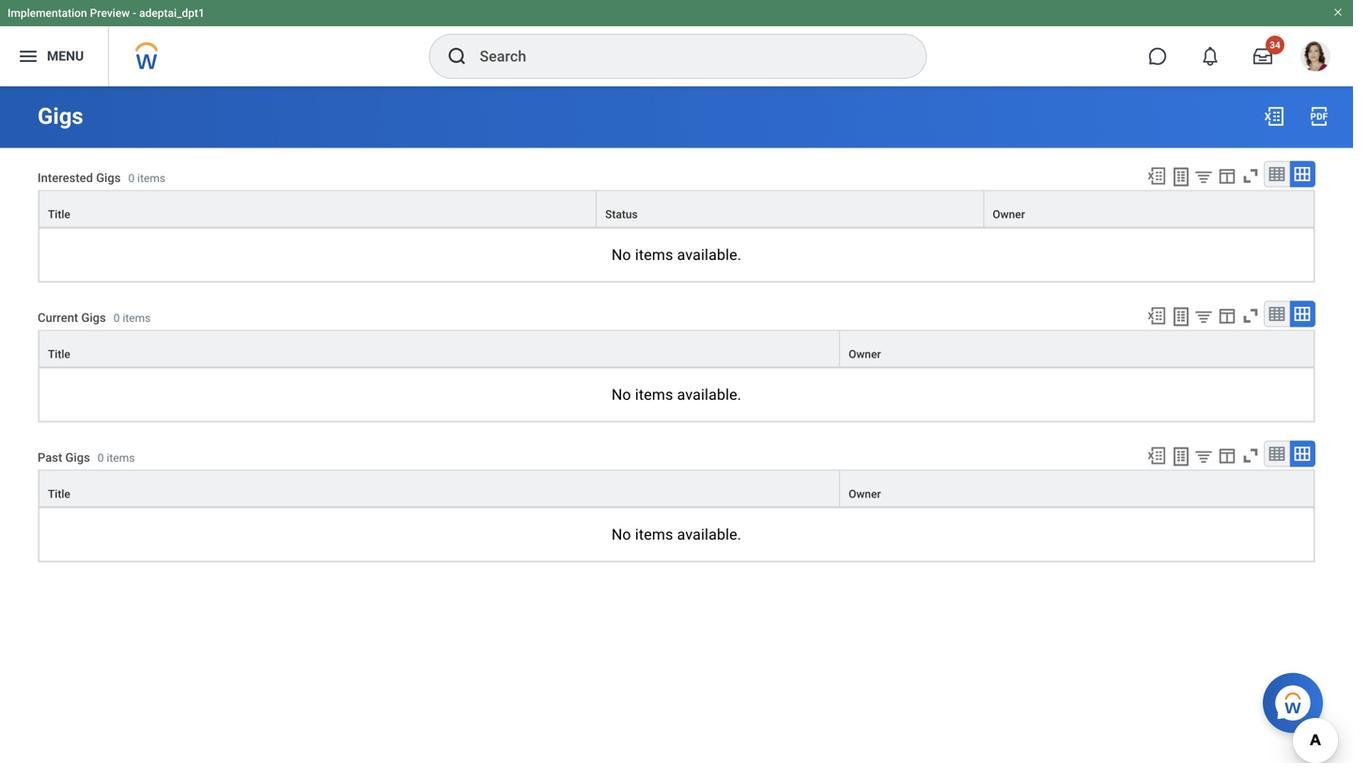 Task type: vqa. For each thing, say whether or not it's contained in the screenshot.
the bottom TITLE
yes



Task type: describe. For each thing, give the bounding box(es) containing it.
no items available. for interested gigs
[[612, 246, 742, 264]]

select to filter grid data image for current gigs
[[1193, 307, 1214, 327]]

items inside the interested gigs 0 items
[[137, 172, 165, 185]]

table image for past gigs
[[1268, 445, 1286, 464]]

title for past
[[48, 488, 70, 502]]

export to excel image for current gigs
[[1146, 306, 1167, 327]]

toolbar for past gigs
[[1138, 441, 1315, 471]]

expand table image
[[1293, 165, 1312, 184]]

select to filter grid data image
[[1193, 167, 1214, 187]]

menu
[[47, 49, 84, 64]]

export to worksheets image for current gigs
[[1170, 306, 1192, 328]]

row for current gigs
[[39, 330, 1315, 368]]

gigs for current gigs
[[81, 311, 106, 325]]

gigs for past gigs
[[65, 451, 90, 465]]

title button for past gigs
[[39, 471, 839, 507]]

items inside past gigs 0 items
[[107, 452, 135, 465]]

-
[[133, 7, 136, 20]]

menu button
[[0, 26, 108, 86]]

toolbar for current gigs
[[1138, 301, 1315, 330]]

available. for interested gigs
[[677, 246, 742, 264]]

items inside the 'current gigs 0 items'
[[123, 312, 151, 325]]

click to view/edit grid preferences image for past gigs
[[1217, 446, 1238, 467]]

toolbar for interested gigs
[[1138, 161, 1315, 190]]

0 for past gigs
[[98, 452, 104, 465]]

inbox large image
[[1253, 47, 1272, 66]]

click to view/edit grid preferences image for current gigs
[[1217, 306, 1238, 327]]

interested gigs 0 items
[[38, 171, 165, 185]]

gigs for interested gigs
[[96, 171, 121, 185]]

34
[[1270, 39, 1280, 51]]

fullscreen image for interested gigs
[[1240, 166, 1261, 187]]

profile logan mcneil image
[[1300, 41, 1331, 75]]

0 vertical spatial owner
[[993, 208, 1025, 221]]

search image
[[446, 45, 468, 68]]

current
[[38, 311, 78, 325]]

gigs main content
[[0, 86, 1353, 580]]

title for current
[[48, 348, 70, 361]]

0 vertical spatial export to excel image
[[1263, 105, 1285, 128]]

available. for past gigs
[[677, 526, 742, 544]]

select to filter grid data image for past gigs
[[1193, 447, 1214, 467]]

title button for interested gigs
[[39, 191, 596, 227]]

no for current gigs
[[612, 386, 631, 404]]

notifications large image
[[1201, 47, 1220, 66]]

menu banner
[[0, 0, 1353, 86]]

past gigs 0 items
[[38, 451, 135, 465]]

past
[[38, 451, 62, 465]]

fullscreen image for current gigs
[[1240, 306, 1261, 327]]

click to view/edit grid preferences image
[[1217, 166, 1238, 187]]



Task type: locate. For each thing, give the bounding box(es) containing it.
export to excel image for interested gigs
[[1146, 166, 1167, 187]]

items
[[137, 172, 165, 185], [635, 246, 673, 264], [123, 312, 151, 325], [635, 386, 673, 404], [107, 452, 135, 465], [635, 526, 673, 544]]

available.
[[677, 246, 742, 264], [677, 386, 742, 404], [677, 526, 742, 544]]

1 vertical spatial title button
[[39, 331, 839, 367]]

1 available. from the top
[[677, 246, 742, 264]]

1 vertical spatial export to excel image
[[1146, 166, 1167, 187]]

2 click to view/edit grid preferences image from the top
[[1217, 446, 1238, 467]]

Search Workday  search field
[[480, 36, 887, 77]]

2 select to filter grid data image from the top
[[1193, 447, 1214, 467]]

fullscreen image right click to view/edit grid preferences icon
[[1240, 166, 1261, 187]]

interested
[[38, 171, 93, 185]]

0 vertical spatial owner button
[[984, 191, 1314, 227]]

export to excel image
[[1146, 446, 1167, 467]]

view printable version (pdf) image
[[1308, 105, 1331, 128]]

0 right interested
[[128, 172, 135, 185]]

1 vertical spatial table image
[[1268, 445, 1286, 464]]

1 vertical spatial export to worksheets image
[[1170, 306, 1192, 328]]

0 vertical spatial expand table image
[[1293, 305, 1312, 324]]

owner button for current gigs
[[840, 331, 1314, 367]]

1 row from the top
[[39, 190, 1315, 228]]

0 vertical spatial available.
[[677, 246, 742, 264]]

1 vertical spatial select to filter grid data image
[[1193, 447, 1214, 467]]

gigs right current
[[81, 311, 106, 325]]

0 vertical spatial export to worksheets image
[[1170, 166, 1192, 188]]

1 vertical spatial toolbar
[[1138, 301, 1315, 330]]

available. for current gigs
[[677, 386, 742, 404]]

expand table image for current gigs
[[1293, 305, 1312, 324]]

title down past
[[48, 488, 70, 502]]

0 vertical spatial row
[[39, 190, 1315, 228]]

2 vertical spatial toolbar
[[1138, 441, 1315, 471]]

current gigs 0 items
[[38, 311, 151, 325]]

gigs
[[38, 103, 83, 130], [96, 171, 121, 185], [81, 311, 106, 325], [65, 451, 90, 465]]

table image
[[1268, 305, 1286, 324]]

expand table image for past gigs
[[1293, 445, 1312, 464]]

toolbar
[[1138, 161, 1315, 190], [1138, 301, 1315, 330], [1138, 441, 1315, 471]]

export to excel image
[[1263, 105, 1285, 128], [1146, 166, 1167, 187], [1146, 306, 1167, 327]]

3 no items available. from the top
[[612, 526, 742, 544]]

2 horizontal spatial 0
[[128, 172, 135, 185]]

1 title button from the top
[[39, 191, 596, 227]]

2 vertical spatial no
[[612, 526, 631, 544]]

0 for interested gigs
[[128, 172, 135, 185]]

1 title from the top
[[48, 208, 70, 221]]

1 vertical spatial owner button
[[840, 331, 1314, 367]]

owner button
[[984, 191, 1314, 227], [840, 331, 1314, 367], [840, 471, 1314, 507]]

0 vertical spatial title button
[[39, 191, 596, 227]]

1 vertical spatial no
[[612, 386, 631, 404]]

1 vertical spatial owner
[[849, 348, 881, 361]]

0 vertical spatial click to view/edit grid preferences image
[[1217, 306, 1238, 327]]

no items available. for past gigs
[[612, 526, 742, 544]]

2 vertical spatial owner
[[849, 488, 881, 502]]

2 vertical spatial owner button
[[840, 471, 1314, 507]]

gigs right past
[[65, 451, 90, 465]]

1 no from the top
[[612, 246, 631, 264]]

fullscreen image right export to worksheets icon on the bottom
[[1240, 446, 1261, 467]]

0 inside the 'current gigs 0 items'
[[113, 312, 120, 325]]

close environment banner image
[[1332, 7, 1344, 18]]

table image
[[1268, 165, 1286, 184], [1268, 445, 1286, 464]]

0 vertical spatial title
[[48, 208, 70, 221]]

0 right current
[[113, 312, 120, 325]]

no for interested gigs
[[612, 246, 631, 264]]

2 available. from the top
[[677, 386, 742, 404]]

owner for past gigs
[[849, 488, 881, 502]]

2 title from the top
[[48, 348, 70, 361]]

2 title button from the top
[[39, 331, 839, 367]]

export to worksheets image
[[1170, 166, 1192, 188], [1170, 306, 1192, 328]]

0 vertical spatial select to filter grid data image
[[1193, 307, 1214, 327]]

2 vertical spatial 0
[[98, 452, 104, 465]]

implementation
[[8, 7, 87, 20]]

status button
[[597, 191, 983, 227]]

2 expand table image from the top
[[1293, 445, 1312, 464]]

row for past gigs
[[39, 471, 1315, 508]]

2 vertical spatial title button
[[39, 471, 839, 507]]

3 available. from the top
[[677, 526, 742, 544]]

select to filter grid data image right export to worksheets icon on the bottom
[[1193, 447, 1214, 467]]

gigs right interested
[[96, 171, 121, 185]]

owner button for past gigs
[[840, 471, 1314, 507]]

3 no from the top
[[612, 526, 631, 544]]

1 vertical spatial no items available.
[[612, 386, 742, 404]]

2 row from the top
[[39, 330, 1315, 368]]

2 vertical spatial title
[[48, 488, 70, 502]]

justify image
[[17, 45, 39, 68]]

2 vertical spatial fullscreen image
[[1240, 446, 1261, 467]]

title button for current gigs
[[39, 331, 839, 367]]

1 vertical spatial title
[[48, 348, 70, 361]]

1 expand table image from the top
[[1293, 305, 1312, 324]]

2 vertical spatial available.
[[677, 526, 742, 544]]

fullscreen image left table image
[[1240, 306, 1261, 327]]

1 vertical spatial click to view/edit grid preferences image
[[1217, 446, 1238, 467]]

0 vertical spatial no
[[612, 246, 631, 264]]

2 no items available. from the top
[[612, 386, 742, 404]]

0 for current gigs
[[113, 312, 120, 325]]

2 no from the top
[[612, 386, 631, 404]]

expand table image
[[1293, 305, 1312, 324], [1293, 445, 1312, 464]]

title down interested
[[48, 208, 70, 221]]

3 row from the top
[[39, 471, 1315, 508]]

status
[[605, 208, 638, 221]]

gigs down menu
[[38, 103, 83, 130]]

2 vertical spatial row
[[39, 471, 1315, 508]]

adeptai_dpt1
[[139, 7, 205, 20]]

row for interested gigs
[[39, 190, 1315, 228]]

0 vertical spatial toolbar
[[1138, 161, 1315, 190]]

implementation preview -   adeptai_dpt1
[[8, 7, 205, 20]]

export to worksheets image
[[1170, 446, 1192, 469]]

owner for current gigs
[[849, 348, 881, 361]]

1 click to view/edit grid preferences image from the top
[[1217, 306, 1238, 327]]

row
[[39, 190, 1315, 228], [39, 330, 1315, 368], [39, 471, 1315, 508]]

0 vertical spatial no items available.
[[612, 246, 742, 264]]

3 title button from the top
[[39, 471, 839, 507]]

0 right past
[[98, 452, 104, 465]]

select to filter grid data image left table image
[[1193, 307, 1214, 327]]

table image for interested gigs
[[1268, 165, 1286, 184]]

title
[[48, 208, 70, 221], [48, 348, 70, 361], [48, 488, 70, 502]]

owner
[[993, 208, 1025, 221], [849, 348, 881, 361], [849, 488, 881, 502]]

2 vertical spatial no items available.
[[612, 526, 742, 544]]

0 inside past gigs 0 items
[[98, 452, 104, 465]]

1 vertical spatial expand table image
[[1293, 445, 1312, 464]]

1 vertical spatial available.
[[677, 386, 742, 404]]

1 horizontal spatial 0
[[113, 312, 120, 325]]

0 inside the interested gigs 0 items
[[128, 172, 135, 185]]

no for past gigs
[[612, 526, 631, 544]]

no items available. for current gigs
[[612, 386, 742, 404]]

title down current
[[48, 348, 70, 361]]

0 horizontal spatial 0
[[98, 452, 104, 465]]

34 button
[[1242, 36, 1284, 77]]

title button
[[39, 191, 596, 227], [39, 331, 839, 367], [39, 471, 839, 507]]

export to worksheets image for interested gigs
[[1170, 166, 1192, 188]]

fullscreen image for past gigs
[[1240, 446, 1261, 467]]

title for interested
[[48, 208, 70, 221]]

no
[[612, 246, 631, 264], [612, 386, 631, 404], [612, 526, 631, 544]]

1 vertical spatial row
[[39, 330, 1315, 368]]

1 vertical spatial fullscreen image
[[1240, 306, 1261, 327]]

click to view/edit grid preferences image
[[1217, 306, 1238, 327], [1217, 446, 1238, 467]]

3 title from the top
[[48, 488, 70, 502]]

0 vertical spatial fullscreen image
[[1240, 166, 1261, 187]]

2 vertical spatial export to excel image
[[1146, 306, 1167, 327]]

select to filter grid data image
[[1193, 307, 1214, 327], [1193, 447, 1214, 467]]

click to view/edit grid preferences image right export to worksheets icon on the bottom
[[1217, 446, 1238, 467]]

1 vertical spatial 0
[[113, 312, 120, 325]]

no items available.
[[612, 246, 742, 264], [612, 386, 742, 404], [612, 526, 742, 544]]

1 no items available. from the top
[[612, 246, 742, 264]]

preview
[[90, 7, 130, 20]]

0
[[128, 172, 135, 185], [113, 312, 120, 325], [98, 452, 104, 465]]

1 select to filter grid data image from the top
[[1193, 307, 1214, 327]]

click to view/edit grid preferences image left table image
[[1217, 306, 1238, 327]]

fullscreen image
[[1240, 166, 1261, 187], [1240, 306, 1261, 327], [1240, 446, 1261, 467]]

0 vertical spatial 0
[[128, 172, 135, 185]]

0 vertical spatial table image
[[1268, 165, 1286, 184]]



